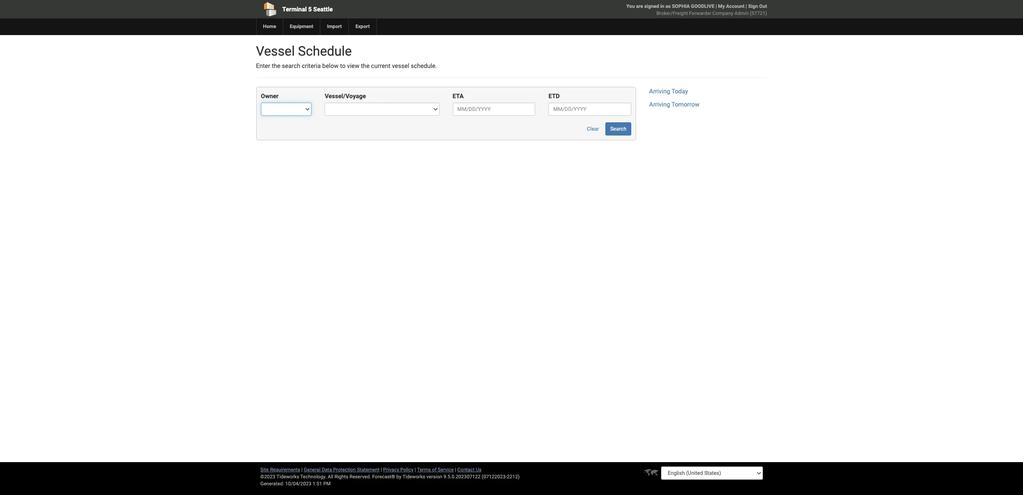 Task type: vqa. For each thing, say whether or not it's contained in the screenshot.
to
yes



Task type: locate. For each thing, give the bounding box(es) containing it.
the right enter
[[272, 62, 281, 69]]

|
[[716, 4, 717, 9], [746, 4, 747, 9], [302, 468, 303, 473], [381, 468, 382, 473], [415, 468, 416, 473], [455, 468, 456, 473]]

general
[[304, 468, 321, 473]]

| up the tideworks
[[415, 468, 416, 473]]

0 horizontal spatial the
[[272, 62, 281, 69]]

schedule.
[[411, 62, 437, 69]]

signed
[[645, 4, 660, 9]]

service
[[438, 468, 454, 473]]

arriving down the arriving today link at the top of the page
[[650, 101, 671, 108]]

criteria
[[302, 62, 321, 69]]

1:51
[[313, 482, 322, 487]]

of
[[432, 468, 437, 473]]

export
[[356, 24, 370, 29]]

1 vertical spatial arriving
[[650, 101, 671, 108]]

| up 9.5.0.202307122
[[455, 468, 456, 473]]

arriving tomorrow link
[[650, 101, 700, 108]]

site
[[261, 468, 269, 473]]

©2023 tideworks
[[261, 475, 299, 480]]

ETA text field
[[453, 103, 536, 116]]

schedule
[[298, 43, 352, 59]]

us
[[476, 468, 482, 473]]

2 arriving from the top
[[650, 101, 671, 108]]

(57721)
[[750, 11, 768, 16]]

vessel
[[256, 43, 295, 59]]

requirements
[[270, 468, 300, 473]]

by
[[397, 475, 402, 480]]

terminal
[[283, 6, 307, 13]]

arriving
[[650, 88, 671, 95], [650, 101, 671, 108]]

10/04/2023
[[285, 482, 312, 487]]

1 horizontal spatial the
[[361, 62, 370, 69]]

contact
[[458, 468, 475, 473]]

search
[[282, 62, 300, 69]]

account
[[727, 4, 745, 9]]

tomorrow
[[672, 101, 700, 108]]

version
[[427, 475, 443, 480]]

arriving today
[[650, 88, 689, 95]]

data
[[322, 468, 332, 473]]

the right view
[[361, 62, 370, 69]]

terms
[[417, 468, 431, 473]]

sophia
[[672, 4, 690, 9]]

below
[[322, 62, 339, 69]]

0 vertical spatial arriving
[[650, 88, 671, 95]]

you are signed in as sophia goodlive | my account | sign out broker/freight forwarder company admin (57721)
[[627, 4, 768, 16]]

terminal 5 seattle
[[283, 6, 333, 13]]

the
[[272, 62, 281, 69], [361, 62, 370, 69]]

arriving tomorrow
[[650, 101, 700, 108]]

forecast®
[[373, 475, 395, 480]]

arriving up arriving tomorrow link
[[650, 88, 671, 95]]

out
[[760, 4, 768, 9]]

site requirements | general data protection statement | privacy policy | terms of service | contact us ©2023 tideworks technology. all rights reserved. forecast® by tideworks version 9.5.0.202307122 (07122023-2212) generated: 10/04/2023 1:51 pm
[[261, 468, 520, 487]]

ETD text field
[[549, 103, 632, 116]]

technology.
[[300, 475, 327, 480]]

tideworks
[[403, 475, 426, 480]]

site requirements link
[[261, 468, 300, 473]]

protection
[[333, 468, 356, 473]]

my
[[719, 4, 725, 9]]

search
[[611, 126, 627, 132]]

1 arriving from the top
[[650, 88, 671, 95]]



Task type: describe. For each thing, give the bounding box(es) containing it.
current
[[371, 62, 391, 69]]

as
[[666, 4, 671, 9]]

forwarder
[[690, 11, 712, 16]]

sign
[[749, 4, 759, 9]]

sign out link
[[749, 4, 768, 9]]

my account link
[[719, 4, 745, 9]]

generated:
[[261, 482, 284, 487]]

| left my
[[716, 4, 717, 9]]

reserved.
[[350, 475, 371, 480]]

view
[[347, 62, 360, 69]]

vessel
[[392, 62, 410, 69]]

company
[[713, 11, 734, 16]]

home
[[263, 24, 276, 29]]

broker/freight
[[657, 11, 688, 16]]

general data protection statement link
[[304, 468, 380, 473]]

to
[[340, 62, 346, 69]]

| left the general
[[302, 468, 303, 473]]

owner
[[261, 93, 279, 100]]

vessel schedule enter the search criteria below to view the current vessel schedule.
[[256, 43, 437, 69]]

arriving today link
[[650, 88, 689, 95]]

import
[[327, 24, 342, 29]]

arriving for arriving today
[[650, 88, 671, 95]]

home link
[[256, 18, 283, 35]]

seattle
[[314, 6, 333, 13]]

clear
[[587, 126, 599, 132]]

contact us link
[[458, 468, 482, 473]]

equipment link
[[283, 18, 320, 35]]

etd
[[549, 93, 560, 100]]

9.5.0.202307122
[[444, 475, 481, 480]]

eta
[[453, 93, 464, 100]]

export link
[[349, 18, 377, 35]]

in
[[661, 4, 665, 9]]

vessel/voyage
[[325, 93, 366, 100]]

are
[[636, 4, 643, 9]]

enter
[[256, 62, 270, 69]]

admin
[[735, 11, 749, 16]]

5
[[308, 6, 312, 13]]

terms of service link
[[417, 468, 454, 473]]

2212)
[[507, 475, 520, 480]]

rights
[[335, 475, 349, 480]]

policy
[[401, 468, 414, 473]]

search button
[[606, 123, 632, 136]]

(07122023-
[[482, 475, 507, 480]]

terminal 5 seattle link
[[256, 0, 462, 18]]

import link
[[320, 18, 349, 35]]

today
[[672, 88, 689, 95]]

all
[[328, 475, 334, 480]]

equipment
[[290, 24, 314, 29]]

statement
[[357, 468, 380, 473]]

privacy
[[384, 468, 399, 473]]

pm
[[324, 482, 331, 487]]

privacy policy link
[[384, 468, 414, 473]]

| left sign
[[746, 4, 747, 9]]

goodlive
[[692, 4, 715, 9]]

clear button
[[582, 123, 604, 136]]

arriving for arriving tomorrow
[[650, 101, 671, 108]]

2 the from the left
[[361, 62, 370, 69]]

1 the from the left
[[272, 62, 281, 69]]

you
[[627, 4, 635, 9]]

| up forecast®
[[381, 468, 382, 473]]



